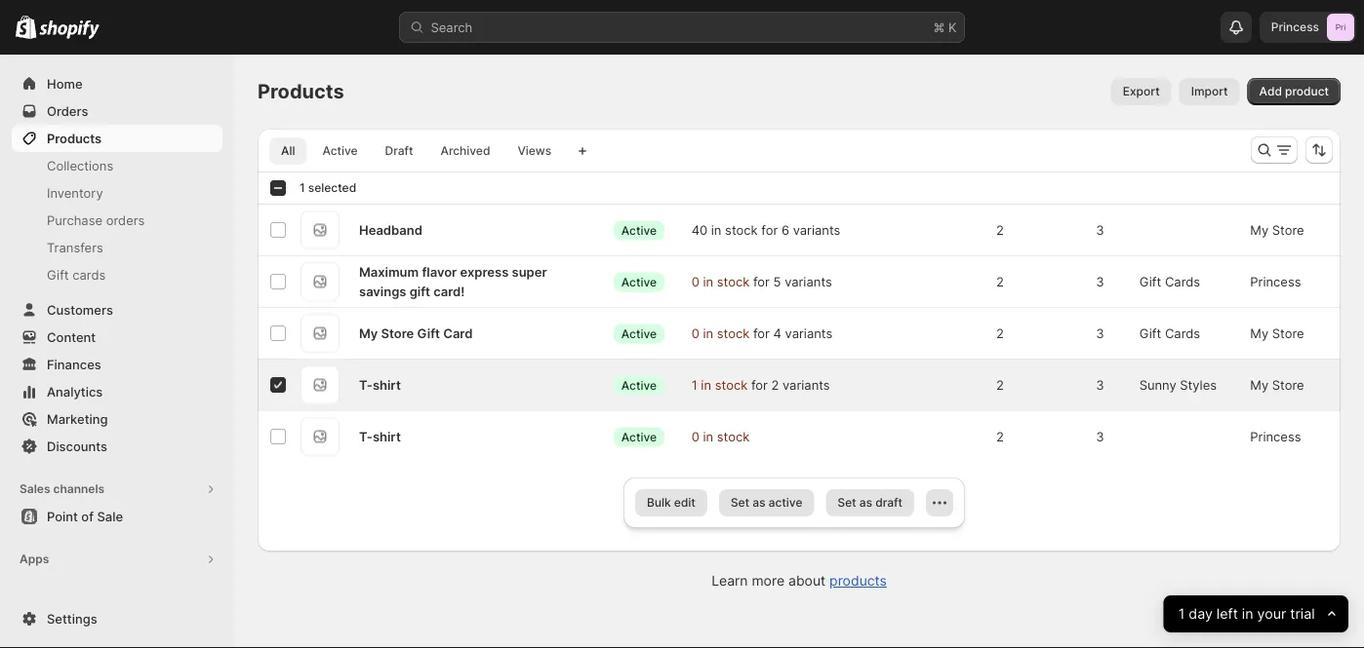 Task type: locate. For each thing, give the bounding box(es) containing it.
t-shirt link for princess
[[359, 427, 401, 447]]

3 2 button from the top
[[986, 314, 1028, 353]]

my store gift card link
[[359, 324, 473, 344]]

for left the 6
[[762, 223, 778, 238]]

variants down the 0 in stock for 4 variants
[[783, 378, 830, 393]]

2 vertical spatial 0
[[692, 429, 699, 445]]

t- for princess
[[359, 429, 373, 445]]

0 vertical spatial cards
[[1165, 274, 1201, 289]]

for left the 5
[[753, 274, 770, 289]]

5 2 button from the top
[[986, 418, 1028, 457]]

3 for 0 in stock for 4 variants
[[1096, 326, 1104, 341]]

edit
[[674, 496, 696, 510]]

my for 40 in stock for 6 variants
[[1250, 223, 1269, 238]]

1 0 from the top
[[692, 274, 699, 289]]

2 3 button from the top
[[1086, 263, 1128, 302]]

3 3 button from the top
[[1086, 314, 1128, 353]]

4 3 button from the top
[[1086, 366, 1128, 405]]

2 t-shirt link from the top
[[359, 427, 401, 447]]

0 vertical spatial 0
[[692, 274, 699, 289]]

set left active
[[731, 496, 750, 510]]

for down the 0 in stock for 4 variants
[[751, 378, 768, 393]]

my store for sunny styles
[[1250, 378, 1304, 393]]

my inside 'link'
[[359, 326, 378, 341]]

0 vertical spatial t-
[[359, 378, 373, 393]]

in inside 'dropdown button'
[[1242, 606, 1254, 623]]

1 vertical spatial 0
[[692, 326, 699, 341]]

active for 0 in stock for 5 variants
[[621, 275, 657, 289]]

t-shirt link for my store
[[359, 376, 401, 395]]

in for 0 in stock
[[703, 429, 714, 445]]

left
[[1217, 606, 1238, 623]]

variants for 40 in stock for 6 variants
[[793, 223, 841, 238]]

4 2 button from the top
[[986, 366, 1028, 405]]

1 left day
[[1179, 606, 1185, 623]]

2 t- from the top
[[359, 429, 373, 445]]

1 vertical spatial t-shirt
[[359, 429, 401, 445]]

1 set from the left
[[731, 496, 750, 510]]

3 button for 40 in stock for 6 variants
[[1086, 211, 1128, 250]]

set for set as draft
[[838, 496, 856, 510]]

1 t- from the top
[[359, 378, 373, 393]]

1 vertical spatial shirt
[[373, 429, 401, 445]]

2 vertical spatial princess
[[1250, 429, 1301, 445]]

stock for 4
[[717, 326, 750, 341]]

0 vertical spatial t-shirt
[[359, 378, 401, 393]]

1 vertical spatial t-
[[359, 429, 373, 445]]

tab list
[[265, 137, 567, 165]]

active link
[[311, 138, 369, 165]]

savings
[[359, 284, 406, 299]]

1 horizontal spatial as
[[860, 496, 873, 510]]

variants right 4
[[785, 326, 833, 341]]

flavor
[[422, 264, 457, 280]]

shirt for my store
[[373, 378, 401, 393]]

bulk
[[647, 496, 671, 510]]

products inside products link
[[47, 131, 102, 146]]

40 in stock for 6 variants
[[692, 223, 841, 238]]

0 down '40'
[[692, 274, 699, 289]]

active
[[769, 496, 803, 510]]

1 my store from the top
[[1250, 223, 1304, 238]]

2 gift cards from the top
[[1139, 326, 1201, 341]]

3 my store from the top
[[1250, 378, 1304, 393]]

1 3 button from the top
[[1086, 211, 1128, 250]]

sales channels button
[[12, 476, 223, 504]]

as left "draft"
[[860, 496, 873, 510]]

3 button for 1 in stock for 2 variants
[[1086, 366, 1128, 405]]

variants
[[793, 223, 841, 238], [785, 274, 832, 289], [785, 326, 833, 341], [783, 378, 830, 393]]

2 for maximum flavor express super savings gift card!
[[996, 274, 1004, 289]]

gift cards for my store
[[1139, 326, 1201, 341]]

2 vertical spatial my store
[[1250, 378, 1304, 393]]

products
[[830, 573, 887, 590]]

1 vertical spatial my store
[[1250, 326, 1304, 341]]

analytics link
[[12, 379, 223, 406]]

2 cards from the top
[[1165, 326, 1201, 341]]

in for 0 in stock for 5 variants
[[703, 274, 714, 289]]

1 vertical spatial gift cards
[[1139, 326, 1201, 341]]

0 for 0 in stock for 5 variants
[[692, 274, 699, 289]]

active for 40 in stock for 6 variants
[[621, 223, 657, 237]]

shirt
[[373, 378, 401, 393], [373, 429, 401, 445]]

1 cards from the top
[[1165, 274, 1201, 289]]

archived link
[[429, 138, 502, 165]]

1 as from the left
[[753, 496, 766, 510]]

0 in stock for 4 variants
[[692, 326, 833, 341]]

1 day left in your trial button
[[1164, 596, 1349, 633]]

store inside 'link'
[[381, 326, 414, 341]]

settings link
[[12, 606, 223, 633]]

in for 40 in stock for 6 variants
[[711, 223, 722, 238]]

in for 1 in stock for 2 variants
[[701, 378, 711, 393]]

cards
[[1165, 274, 1201, 289], [1165, 326, 1201, 341]]

in
[[711, 223, 722, 238], [703, 274, 714, 289], [703, 326, 714, 341], [701, 378, 711, 393], [703, 429, 714, 445], [1242, 606, 1254, 623]]

1 vertical spatial cards
[[1165, 326, 1201, 341]]

for for 5
[[753, 274, 770, 289]]

t-shirt for princess
[[359, 429, 401, 445]]

active for 0 in stock for 4 variants
[[621, 327, 657, 341]]

5 3 button from the top
[[1086, 418, 1128, 457]]

active
[[322, 144, 358, 158], [621, 223, 657, 237], [621, 275, 657, 289], [621, 327, 657, 341], [621, 378, 657, 393], [621, 430, 657, 444]]

more
[[752, 573, 785, 590]]

1 t-shirt link from the top
[[359, 376, 401, 395]]

stock right '40'
[[725, 223, 758, 238]]

2 vertical spatial 1
[[1179, 606, 1185, 623]]

gift cards
[[1139, 274, 1201, 289], [1139, 326, 1201, 341]]

as for active
[[753, 496, 766, 510]]

5 3 from the top
[[1096, 429, 1104, 445]]

orders link
[[12, 98, 223, 125]]

orders
[[106, 213, 145, 228]]

2 button for 0 in stock for 5 variants
[[986, 263, 1028, 302]]

in up 0 in stock
[[701, 378, 711, 393]]

0 for 0 in stock
[[692, 429, 699, 445]]

stock left 4
[[717, 326, 750, 341]]

marketing
[[47, 412, 108, 427]]

0 vertical spatial t-shirt link
[[359, 376, 401, 395]]

search
[[431, 20, 473, 35]]

2 button
[[986, 211, 1028, 250], [986, 263, 1028, 302], [986, 314, 1028, 353], [986, 366, 1028, 405], [986, 418, 1028, 457]]

inventory link
[[12, 180, 223, 207]]

as left active
[[753, 496, 766, 510]]

t-shirt
[[359, 378, 401, 393], [359, 429, 401, 445]]

stock for 6
[[725, 223, 758, 238]]

stock for 2
[[715, 378, 748, 393]]

selected
[[308, 181, 356, 195]]

stock left the 5
[[717, 274, 750, 289]]

headband link
[[359, 221, 422, 240]]

2 horizontal spatial 1
[[1179, 606, 1185, 623]]

3 0 from the top
[[692, 429, 699, 445]]

3 3 from the top
[[1096, 326, 1104, 341]]

1 vertical spatial princess
[[1250, 274, 1301, 289]]

0 left 4
[[692, 326, 699, 341]]

0 horizontal spatial 1
[[300, 181, 305, 195]]

1 horizontal spatial set
[[838, 496, 856, 510]]

my
[[1250, 223, 1269, 238], [359, 326, 378, 341], [1250, 326, 1269, 341], [1250, 378, 1269, 393]]

views link
[[506, 138, 563, 165]]

0 horizontal spatial shopify image
[[16, 15, 36, 39]]

princess for maximum flavor express super savings gift card!
[[1250, 274, 1301, 289]]

day
[[1189, 606, 1213, 623]]

draft
[[385, 144, 413, 158]]

variants right the 6
[[793, 223, 841, 238]]

1 t-shirt from the top
[[359, 378, 401, 393]]

as
[[753, 496, 766, 510], [860, 496, 873, 510]]

t-shirt link
[[359, 376, 401, 395], [359, 427, 401, 447]]

0 horizontal spatial as
[[753, 496, 766, 510]]

2 0 from the top
[[692, 326, 699, 341]]

for for 4
[[753, 326, 770, 341]]

1 inside 'dropdown button'
[[1179, 606, 1185, 623]]

princess image
[[1327, 14, 1355, 41]]

1 vertical spatial t-shirt link
[[359, 427, 401, 447]]

about
[[789, 573, 826, 590]]

in right '40'
[[711, 223, 722, 238]]

0 vertical spatial princess
[[1271, 20, 1319, 34]]

purchase orders
[[47, 213, 145, 228]]

1 vertical spatial products
[[47, 131, 102, 146]]

t-
[[359, 378, 373, 393], [359, 429, 373, 445]]

0 for 0 in stock for 4 variants
[[692, 326, 699, 341]]

0 vertical spatial shirt
[[373, 378, 401, 393]]

in left 4
[[703, 326, 714, 341]]

1 horizontal spatial 1
[[692, 378, 697, 393]]

shopify image
[[16, 15, 36, 39], [39, 20, 100, 39]]

cards for my store
[[1165, 326, 1201, 341]]

1 shirt from the top
[[373, 378, 401, 393]]

3 button
[[1086, 211, 1128, 250], [1086, 263, 1128, 302], [1086, 314, 1128, 353], [1086, 366, 1128, 405], [1086, 418, 1128, 457]]

for left 4
[[753, 326, 770, 341]]

0 up edit
[[692, 429, 699, 445]]

2 t-shirt from the top
[[359, 429, 401, 445]]

for
[[762, 223, 778, 238], [753, 274, 770, 289], [753, 326, 770, 341], [751, 378, 768, 393]]

0 vertical spatial 1
[[300, 181, 305, 195]]

1 3 from the top
[[1096, 223, 1104, 238]]

set left "draft"
[[838, 496, 856, 510]]

stock up 0 in stock
[[715, 378, 748, 393]]

collections
[[47, 158, 113, 173]]

views
[[518, 144, 552, 158]]

in for 0 in stock for 4 variants
[[703, 326, 714, 341]]

2 as from the left
[[860, 496, 873, 510]]

2 button for 1 in stock for 2 variants
[[986, 366, 1028, 405]]

import button
[[1180, 78, 1240, 105]]

active inside active link
[[322, 144, 358, 158]]

3
[[1096, 223, 1104, 238], [1096, 274, 1104, 289], [1096, 326, 1104, 341], [1096, 378, 1104, 393], [1096, 429, 1104, 445]]

in down the 1 in stock for 2 variants
[[703, 429, 714, 445]]

2 3 from the top
[[1096, 274, 1104, 289]]

1 left the selected
[[300, 181, 305, 195]]

0 horizontal spatial products
[[47, 131, 102, 146]]

0 vertical spatial my store
[[1250, 223, 1304, 238]]

collections link
[[12, 152, 223, 180]]

products up collections on the top of the page
[[47, 131, 102, 146]]

2 2 button from the top
[[986, 263, 1028, 302]]

1 up 0 in stock
[[692, 378, 697, 393]]

4 3 from the top
[[1096, 378, 1104, 393]]

in right 'left'
[[1242, 606, 1254, 623]]

products
[[258, 80, 344, 103], [47, 131, 102, 146]]

for for 6
[[762, 223, 778, 238]]

1 gift cards from the top
[[1139, 274, 1201, 289]]

content
[[47, 330, 96, 345]]

1 2 button from the top
[[986, 211, 1028, 250]]

2 set from the left
[[838, 496, 856, 510]]

your
[[1258, 606, 1287, 623]]

1 vertical spatial 1
[[692, 378, 697, 393]]

2 shirt from the top
[[373, 429, 401, 445]]

2 button for 40 in stock for 6 variants
[[986, 211, 1028, 250]]

active for 1 in stock for 2 variants
[[621, 378, 657, 393]]

all button
[[269, 138, 307, 165]]

2 my store from the top
[[1250, 326, 1304, 341]]

maximum
[[359, 264, 419, 280]]

1
[[300, 181, 305, 195], [692, 378, 697, 393], [1179, 606, 1185, 623]]

shirt for princess
[[373, 429, 401, 445]]

variants right the 5
[[785, 274, 832, 289]]

products up all
[[258, 80, 344, 103]]

in down '40'
[[703, 274, 714, 289]]

finances
[[47, 357, 101, 372]]

0 horizontal spatial set
[[731, 496, 750, 510]]

add product
[[1259, 84, 1329, 99]]

2 for my store gift card
[[996, 326, 1004, 341]]

analytics
[[47, 385, 103, 400]]

0
[[692, 274, 699, 289], [692, 326, 699, 341], [692, 429, 699, 445]]

40
[[692, 223, 708, 238]]

0 vertical spatial gift cards
[[1139, 274, 1201, 289]]

my store
[[1250, 223, 1304, 238], [1250, 326, 1304, 341], [1250, 378, 1304, 393]]

stock down the 1 in stock for 2 variants
[[717, 429, 750, 445]]

super
[[512, 264, 547, 280]]

1 horizontal spatial products
[[258, 80, 344, 103]]



Task type: describe. For each thing, give the bounding box(es) containing it.
point of sale link
[[12, 504, 223, 531]]

0 in stock for 5 variants
[[692, 274, 832, 289]]

card!
[[434, 284, 465, 299]]

orders
[[47, 103, 88, 119]]

my store for gift cards
[[1250, 326, 1304, 341]]

export button
[[1111, 78, 1172, 105]]

home
[[47, 76, 83, 91]]

finances link
[[12, 351, 223, 379]]

set as draft button
[[826, 490, 914, 517]]

all
[[281, 144, 295, 158]]

3 button for 0 in stock for 5 variants
[[1086, 263, 1128, 302]]

apps
[[20, 553, 49, 567]]

my store gift card
[[359, 326, 473, 341]]

products link
[[830, 573, 887, 590]]

2 button for 0 in stock for 4 variants
[[986, 314, 1028, 353]]

t-shirt for my store
[[359, 378, 401, 393]]

set for set as active
[[731, 496, 750, 510]]

add product link
[[1248, 78, 1341, 105]]

store for 1 in stock for 2 variants
[[1272, 378, 1304, 393]]

content link
[[12, 324, 223, 351]]

marketing link
[[12, 406, 223, 433]]

transfers link
[[12, 234, 223, 262]]

discounts
[[47, 439, 107, 454]]

maximum flavor express super savings gift card! link
[[359, 263, 567, 302]]

learn more about products
[[712, 573, 887, 590]]

card
[[443, 326, 473, 341]]

settings
[[47, 612, 97, 627]]

headband
[[359, 223, 422, 238]]

products link
[[12, 125, 223, 152]]

3 for 40 in stock for 6 variants
[[1096, 223, 1104, 238]]

maximum flavor express super savings gift card!
[[359, 264, 547, 299]]

sales channels
[[20, 483, 105, 497]]

home link
[[12, 70, 223, 98]]

set as active
[[731, 496, 803, 510]]

styles
[[1180, 378, 1217, 393]]

sunny styles
[[1139, 378, 1217, 393]]

variants for 0 in stock for 4 variants
[[785, 326, 833, 341]]

0 vertical spatial products
[[258, 80, 344, 103]]

draft link
[[373, 138, 425, 165]]

set as active button
[[719, 490, 814, 517]]

set as draft
[[838, 496, 903, 510]]

6
[[782, 223, 790, 238]]

k
[[949, 20, 957, 35]]

bulk edit
[[647, 496, 696, 510]]

sale
[[97, 509, 123, 525]]

gift
[[410, 284, 430, 299]]

stock for 5
[[717, 274, 750, 289]]

as for draft
[[860, 496, 873, 510]]

import
[[1191, 84, 1228, 99]]

tab list containing all
[[265, 137, 567, 165]]

2 for headband
[[996, 223, 1004, 238]]

discounts link
[[12, 433, 223, 461]]

variants for 0 in stock for 5 variants
[[785, 274, 832, 289]]

purchase
[[47, 213, 103, 228]]

inventory
[[47, 185, 103, 201]]

2 for t-shirt
[[996, 429, 1004, 445]]

my for 0 in stock for 4 variants
[[1250, 326, 1269, 341]]

t- for my store
[[359, 378, 373, 393]]

1 day left in your trial
[[1179, 606, 1315, 623]]

⌘ k
[[933, 20, 957, 35]]

1 horizontal spatial shopify image
[[39, 20, 100, 39]]

trial
[[1291, 606, 1315, 623]]

1 in stock for 2 variants
[[692, 378, 830, 393]]

export
[[1123, 84, 1160, 99]]

for for 2
[[751, 378, 768, 393]]

variants for 1 in stock for 2 variants
[[783, 378, 830, 393]]

of
[[81, 509, 94, 525]]

1 for 1 day left in your trial
[[1179, 606, 1185, 623]]

1 for 1 in stock for 2 variants
[[692, 378, 697, 393]]

store for 40 in stock for 6 variants
[[1272, 223, 1304, 238]]

purchase orders link
[[12, 207, 223, 234]]

point of sale button
[[0, 504, 234, 531]]

transfers
[[47, 240, 103, 255]]

customers link
[[12, 297, 223, 324]]

1 selected
[[300, 181, 356, 195]]

bulk edit button
[[635, 490, 707, 517]]

4
[[774, 326, 782, 341]]

gift inside 'link'
[[417, 326, 440, 341]]

cards
[[72, 267, 106, 283]]

cards for princess
[[1165, 274, 1201, 289]]

archived
[[441, 144, 490, 158]]

sales
[[20, 483, 50, 497]]

add
[[1259, 84, 1282, 99]]

princess for t-shirt
[[1250, 429, 1301, 445]]

store for 0 in stock for 4 variants
[[1272, 326, 1304, 341]]

gift cards
[[47, 267, 106, 283]]

3 button for 0 in stock for 4 variants
[[1086, 314, 1128, 353]]

3 for 0 in stock for 5 variants
[[1096, 274, 1104, 289]]

gift cards link
[[12, 262, 223, 289]]

my for 1 in stock for 2 variants
[[1250, 378, 1269, 393]]

product
[[1285, 84, 1329, 99]]

channels
[[53, 483, 105, 497]]

express
[[460, 264, 509, 280]]

1 for 1 selected
[[300, 181, 305, 195]]

apps button
[[12, 547, 223, 574]]

draft
[[876, 496, 903, 510]]

point of sale
[[47, 509, 123, 525]]

gift cards for princess
[[1139, 274, 1201, 289]]

learn
[[712, 573, 748, 590]]

⌘
[[933, 20, 945, 35]]

point
[[47, 509, 78, 525]]

3 for 1 in stock for 2 variants
[[1096, 378, 1104, 393]]



Task type: vqa. For each thing, say whether or not it's contained in the screenshot.
the bottom the Product
no



